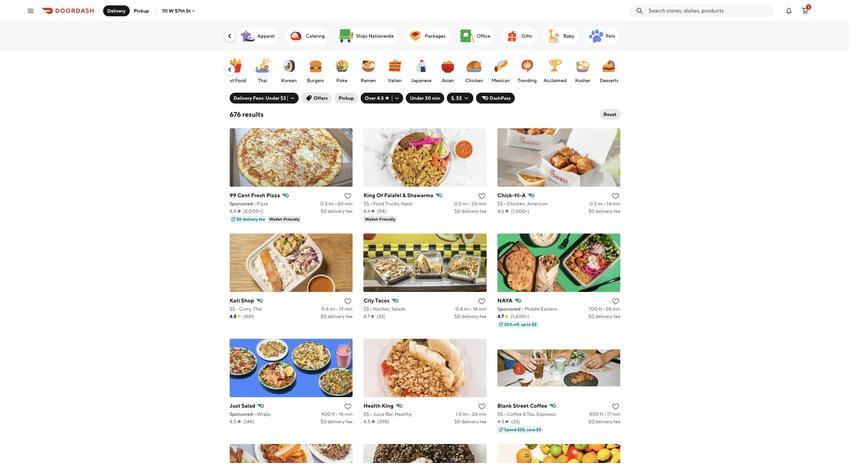 Task type: vqa. For each thing, say whether or not it's contained in the screenshot.


Task type: locate. For each thing, give the bounding box(es) containing it.
4.5 up $0
[[230, 208, 237, 214]]

delivery down (2,000+)
[[243, 217, 258, 222]]

healthy
[[395, 412, 412, 417]]

1.0 mi • 24 min
[[456, 412, 487, 417]]

click to add this store to your saved list image up 1.0 mi • 24 min
[[478, 403, 486, 411]]

$​0 for just salad
[[321, 419, 327, 424]]

fee for just salad
[[346, 419, 353, 424]]

2 4.7 from the left
[[498, 314, 504, 319]]

$​0 for naya
[[589, 314, 595, 319]]

catering image
[[288, 28, 305, 44]]

pickup for pickup button to the bottom
[[339, 95, 354, 101]]

$$
[[456, 95, 462, 101], [364, 201, 369, 206], [498, 201, 503, 206], [230, 306, 235, 312], [364, 306, 369, 312], [364, 412, 369, 417], [498, 412, 503, 417]]

0 horizontal spatial 18
[[339, 412, 344, 417]]

click to add this store to your saved list image
[[344, 192, 352, 200], [478, 192, 486, 200], [344, 297, 352, 306], [478, 297, 486, 306], [612, 297, 620, 306]]

click to add this store to your saved list image up 800 ft • 17 min
[[612, 403, 620, 411]]

$$ for health king
[[364, 412, 369, 417]]

$​0 down '0.5'
[[455, 208, 461, 214]]

1 horizontal spatial coffee
[[530, 403, 548, 409]]

fee down 800 ft • 17 min
[[614, 419, 621, 424]]

delivery down 0.5 mi • 20 min
[[462, 208, 479, 214]]

0 horizontal spatial friendly
[[284, 217, 300, 222]]

1 horizontal spatial under
[[410, 95, 424, 101]]

delivery for delivery
[[107, 8, 126, 13]]

2 items, open order cart image
[[802, 7, 810, 15]]

1 horizontal spatial wallet-
[[365, 217, 380, 222]]

0 horizontal spatial pickup button
[[130, 5, 153, 16]]

$$ • coffee & tea, espresso
[[498, 412, 556, 417]]

4.5 left (148) in the bottom of the page
[[230, 419, 237, 424]]

$​0 delivery fee for city tacos
[[455, 314, 487, 319]]

1 horizontal spatial king
[[382, 403, 394, 409]]

(1,600+) up the 20% off, up to $5
[[511, 314, 530, 319]]

apparel image
[[240, 28, 256, 44]]

sponsored for just salad
[[230, 412, 253, 417]]

click to add this store to your saved list image up 0.3 mi • 20 min
[[344, 192, 352, 200]]

mi for king of falafel & shawarma
[[463, 201, 468, 206]]

$​0 for king of falafel & shawarma
[[455, 208, 461, 214]]

min for health king
[[479, 412, 487, 417]]

coffee up 'tea,'
[[530, 403, 548, 409]]

$​0 down 0.6
[[321, 314, 327, 319]]

4.7 down city
[[364, 314, 370, 319]]

wallet-friendly down (54)
[[365, 217, 396, 222]]

1 vertical spatial (1,600+)
[[511, 314, 530, 319]]

$​0 down 1.0
[[455, 419, 461, 424]]

$​0 for kati shop
[[321, 314, 327, 319]]

fee down 0.3 mi • 14 min
[[614, 208, 621, 214]]

4.5 up the spend in the right of the page
[[498, 419, 505, 424]]

0 vertical spatial 18
[[473, 306, 478, 312]]

delivery
[[107, 8, 126, 13], [234, 95, 252, 101]]

click to add this store to your saved list image
[[612, 192, 620, 200], [344, 403, 352, 411], [478, 403, 486, 411], [612, 403, 620, 411]]

king left of at the top left
[[364, 192, 376, 199]]

1 vertical spatial pickup button
[[335, 93, 358, 104]]

18 right 900
[[339, 412, 344, 417]]

$, $$ button
[[447, 93, 474, 104]]

4.7 down the naya at the right bottom
[[498, 314, 504, 319]]

up
[[521, 322, 526, 327]]

1 horizontal spatial friendly
[[380, 217, 396, 222]]

fee for naya
[[614, 314, 621, 319]]

fee
[[346, 208, 353, 214], [480, 208, 487, 214], [614, 208, 621, 214], [259, 217, 265, 222], [346, 314, 353, 319], [480, 314, 487, 319], [614, 314, 621, 319], [346, 419, 353, 424], [480, 419, 487, 424], [614, 419, 621, 424]]

$5 right to
[[532, 322, 537, 327]]

$​0 down 700
[[589, 314, 595, 319]]

(1,600+) for naya
[[511, 314, 530, 319]]

900
[[321, 412, 331, 417]]

food right "fast"
[[235, 78, 246, 83]]

20% off, up to $5
[[505, 322, 537, 327]]

$$ up the 4.8
[[230, 306, 235, 312]]

previous button of carousel image up "fast"
[[226, 66, 233, 73]]

18 right 0.4
[[473, 306, 478, 312]]

0 vertical spatial pizza
[[267, 192, 280, 199]]

king of falafel & shawarma
[[364, 192, 434, 199]]

king
[[364, 192, 376, 199], [382, 403, 394, 409]]

$​0 delivery fee down 0.4 mi • 18 min
[[455, 314, 487, 319]]

0 horizontal spatial 20
[[338, 201, 344, 206]]

city
[[364, 297, 374, 304]]

click to add this store to your saved list image up 0.6 mi • 19 min
[[344, 297, 352, 306]]

0 horizontal spatial wallet-
[[269, 217, 284, 222]]

pizza right fresh
[[267, 192, 280, 199]]

$25,
[[518, 427, 526, 432]]

click to add this store to your saved list image up 0.4 mi • 18 min
[[478, 297, 486, 306]]

0.5
[[454, 201, 462, 206]]

click to add this store to your saved list image up 700 ft • 28 min at the bottom right of the page
[[612, 297, 620, 306]]

$​0 down 800
[[589, 419, 595, 424]]

acclaimed link
[[543, 54, 568, 85]]

0 horizontal spatial coffee
[[507, 412, 522, 417]]

fee for king of falafel & shawarma
[[480, 208, 487, 214]]

$​0 delivery fee for just salad
[[321, 419, 353, 424]]

thai up (441)
[[253, 306, 262, 312]]

min for king of falafel & shawarma
[[479, 201, 487, 206]]

0 horizontal spatial pickup
[[134, 8, 149, 13]]

acclaimed
[[544, 78, 567, 83]]

sponsored down cent
[[230, 201, 253, 206]]

middle
[[525, 306, 540, 312]]

fee for health king
[[480, 419, 487, 424]]

0.3 for 99 cent fresh pizza
[[321, 201, 328, 206]]

2 20 from the left
[[472, 201, 478, 206]]

click to add this store to your saved list image up 900 ft • 18 min
[[344, 403, 352, 411]]

1 horizontal spatial delivery
[[234, 95, 252, 101]]

min for kati shop
[[345, 306, 353, 312]]

thai up "delivery fees: under $3"
[[258, 78, 267, 83]]

ft for blank street coffee
[[600, 412, 604, 417]]

$$ down city
[[364, 306, 369, 312]]

1 horizontal spatial pickup
[[339, 95, 354, 101]]

0 vertical spatial (33)
[[377, 314, 386, 319]]

1 vertical spatial coffee
[[507, 412, 522, 417]]

(398)
[[378, 419, 389, 424]]

delivery down 800 ft • 17 min
[[596, 419, 613, 424]]

just salad
[[230, 403, 255, 409]]

delivery for just salad
[[328, 419, 345, 424]]

676 results
[[230, 110, 264, 118]]

$$ right $,
[[456, 95, 462, 101]]

ft right 800
[[600, 412, 604, 417]]

off,
[[514, 322, 520, 327]]

pickup button left '111'
[[130, 5, 153, 16]]

0 horizontal spatial under
[[266, 95, 280, 101]]

fee down 0.4 mi • 18 min
[[480, 314, 487, 319]]

food up (54)
[[373, 201, 384, 206]]

delivery down 900 ft • 18 min
[[328, 419, 345, 424]]

catering link
[[286, 27, 329, 45]]

(1,600+) down $$ • chicken, american
[[511, 208, 530, 214]]

fee down 1.0 mi • 24 min
[[480, 419, 487, 424]]

ships nationwide
[[356, 33, 394, 39]]

$​0 delivery fee down 0.3 mi • 14 min
[[589, 208, 621, 214]]

click to add this store to your saved list image for just salad
[[344, 403, 352, 411]]

$​0 delivery fee for health king
[[455, 419, 487, 424]]

0 vertical spatial previous button of carousel image
[[226, 33, 233, 39]]

coffee down street
[[507, 412, 522, 417]]

wallet- right $0 delivery fee
[[269, 217, 284, 222]]

save
[[527, 427, 536, 432]]

0 vertical spatial coffee
[[530, 403, 548, 409]]

ft right 700
[[599, 306, 602, 312]]

mi for health king
[[463, 412, 468, 417]]

4.7
[[364, 314, 370, 319], [498, 314, 504, 319]]

wraps
[[257, 412, 271, 417]]

20
[[338, 201, 344, 206], [472, 201, 478, 206]]

$​0 delivery fee down 1.0 mi • 24 min
[[455, 419, 487, 424]]

$​0 down 0.3 mi • 14 min
[[589, 208, 595, 214]]

over 4.5
[[365, 95, 384, 101]]

(441)
[[243, 314, 254, 319]]

health
[[364, 403, 381, 409]]

1 horizontal spatial pickup button
[[335, 93, 358, 104]]

17
[[608, 412, 612, 417]]

sponsored down 'just salad' on the bottom left
[[230, 412, 253, 417]]

0 horizontal spatial &
[[403, 192, 406, 199]]

1 4.7 from the left
[[364, 314, 370, 319]]

& for shawarma
[[403, 192, 406, 199]]

0 horizontal spatial (33)
[[377, 314, 386, 319]]

$$ • juice bar, healthy
[[364, 412, 412, 417]]

1 vertical spatial pickup
[[339, 95, 354, 101]]

(148)
[[243, 419, 254, 424]]

& left 'tea,'
[[523, 412, 526, 417]]

0 vertical spatial food
[[235, 78, 246, 83]]

ships nationwide link
[[336, 27, 398, 45]]

ships
[[356, 33, 368, 39]]

$$ down health
[[364, 412, 369, 417]]

sponsored down the naya at the right bottom
[[498, 306, 521, 312]]

0 horizontal spatial 0.3
[[321, 201, 328, 206]]

(54)
[[377, 208, 387, 214]]

previous button of carousel image left apparel icon
[[226, 33, 233, 39]]

1 horizontal spatial 4.7
[[498, 314, 504, 319]]

$​0
[[321, 208, 327, 214], [455, 208, 461, 214], [589, 208, 595, 214], [321, 314, 327, 319], [455, 314, 461, 319], [589, 314, 595, 319], [321, 419, 327, 424], [455, 419, 461, 424], [589, 419, 595, 424]]

(33) up the spend in the right of the page
[[512, 419, 520, 424]]

$$ down blank
[[498, 412, 503, 417]]

20 for king of falafel & shawarma
[[472, 201, 478, 206]]

1 horizontal spatial 18
[[473, 306, 478, 312]]

ft for naya
[[599, 306, 602, 312]]

$​0 delivery fee down 0.5 mi • 20 min
[[455, 208, 487, 214]]

4.5 right over
[[377, 95, 384, 101]]

delivery down 0.4 mi • 18 min
[[462, 314, 479, 319]]

delivery
[[328, 208, 345, 214], [462, 208, 479, 214], [596, 208, 613, 214], [243, 217, 258, 222], [328, 314, 345, 319], [462, 314, 479, 319], [596, 314, 613, 319], [328, 419, 345, 424], [462, 419, 479, 424], [596, 419, 613, 424]]

4.5 inside button
[[377, 95, 384, 101]]

ft right 900
[[332, 412, 335, 417]]

$​0 for health king
[[455, 419, 461, 424]]

& for tea,
[[523, 412, 526, 417]]

fee down 700 ft • 28 min at the bottom right of the page
[[614, 314, 621, 319]]

1 horizontal spatial (33)
[[512, 419, 520, 424]]

2 under from the left
[[410, 95, 424, 101]]

1 vertical spatial sponsored
[[498, 306, 521, 312]]

$5
[[532, 322, 537, 327], [537, 427, 542, 432]]

pickup button down poke
[[335, 93, 358, 104]]

1 horizontal spatial 20
[[472, 201, 478, 206]]

ft
[[599, 306, 602, 312], [332, 412, 335, 417], [600, 412, 604, 417]]

0 horizontal spatial king
[[364, 192, 376, 199]]

baby link
[[543, 27, 579, 45]]

$$ down chick-
[[498, 201, 503, 206]]

a
[[522, 192, 526, 199]]

4.6
[[364, 208, 371, 214], [498, 208, 505, 214]]

click to add this store to your saved list image for blank street coffee
[[612, 403, 620, 411]]

(33) down nachos, at the bottom
[[377, 314, 386, 319]]

$​0 for chick-fil-a
[[589, 208, 595, 214]]

4.6 left (54)
[[364, 208, 371, 214]]

fee for kati shop
[[346, 314, 353, 319]]

$​0 delivery fee down 900 ft • 18 min
[[321, 419, 353, 424]]

0.6
[[322, 306, 329, 312]]

offers button
[[301, 93, 332, 104]]

gifts image
[[504, 28, 521, 44]]

pickup left '111'
[[134, 8, 149, 13]]

delivery fees: under $3
[[234, 95, 286, 101]]

click to add this store to your saved list image for 99 cent fresh pizza
[[344, 192, 352, 200]]

mi for city tacos
[[464, 306, 469, 312]]

0 horizontal spatial wallet-friendly
[[269, 217, 300, 222]]

delivery for city tacos
[[462, 314, 479, 319]]

delivery for naya
[[596, 314, 613, 319]]

800 ft • 17 min
[[590, 412, 621, 417]]

0 vertical spatial delivery
[[107, 8, 126, 13]]

fee down 900 ft • 18 min
[[346, 419, 353, 424]]

fee down 0.3 mi • 20 min
[[346, 208, 353, 214]]

king up $$ • juice bar, healthy
[[382, 403, 394, 409]]

open menu image
[[26, 7, 35, 15]]

$$ for chick-fil-a
[[498, 201, 503, 206]]

ramen
[[361, 78, 376, 83]]

fee for city tacos
[[480, 314, 487, 319]]

0 vertical spatial pickup button
[[130, 5, 153, 16]]

$​0 delivery fee for king of falafel & shawarma
[[455, 208, 487, 214]]

2 previous button of carousel image from the top
[[226, 66, 233, 73]]

0.4 mi • 18 min
[[456, 306, 487, 312]]

under 30 min button
[[406, 93, 445, 104]]

fee down 0.5 mi • 20 min
[[480, 208, 487, 214]]

previous button of carousel image
[[226, 33, 233, 39], [226, 66, 233, 73]]

delivery down 0.3 mi • 20 min
[[328, 208, 345, 214]]

1 horizontal spatial food
[[373, 201, 384, 206]]

thai
[[258, 78, 267, 83], [253, 306, 262, 312]]

(33) for street
[[512, 419, 520, 424]]

0 horizontal spatial delivery
[[107, 8, 126, 13]]

city tacos
[[364, 297, 390, 304]]

sponsored for 99 cent fresh pizza
[[230, 201, 253, 206]]

pickup down poke
[[339, 95, 354, 101]]

min for 99 cent fresh pizza
[[345, 201, 353, 206]]

676
[[230, 110, 241, 118]]

$​0 down 0.3 mi • 20 min
[[321, 208, 327, 214]]

1 wallet- from the left
[[269, 217, 284, 222]]

0 vertical spatial (1,600+)
[[511, 208, 530, 214]]

4.5 for 99 cent fresh pizza
[[230, 208, 237, 214]]

4.5 left (398)
[[364, 419, 371, 424]]

fee down 0.6 mi • 19 min
[[346, 314, 353, 319]]

(1,600+) for chick-fil-a
[[511, 208, 530, 214]]

2 friendly from the left
[[380, 217, 396, 222]]

delivery down 1.0 mi • 24 min
[[462, 419, 479, 424]]

1 vertical spatial previous button of carousel image
[[226, 66, 233, 73]]

burgers
[[307, 78, 324, 83]]

0 vertical spatial sponsored
[[230, 201, 253, 206]]

1 under from the left
[[266, 95, 280, 101]]

1 horizontal spatial wallet-friendly
[[365, 217, 396, 222]]

$​0 delivery fee down 800 ft • 17 min
[[589, 419, 621, 424]]

$$ for city tacos
[[364, 306, 369, 312]]

mi for kati shop
[[330, 306, 335, 312]]

1 vertical spatial king
[[382, 403, 394, 409]]

sponsored • middle eastern
[[498, 306, 558, 312]]

click to add this store to your saved list image for kati shop
[[344, 297, 352, 306]]

1 horizontal spatial 4.6
[[498, 208, 505, 214]]

1 4.6 from the left
[[364, 208, 371, 214]]

click to add this store to your saved list image up 0.5 mi • 20 min
[[478, 192, 486, 200]]

mi
[[329, 201, 334, 206], [463, 201, 468, 206], [598, 201, 603, 206], [330, 306, 335, 312], [464, 306, 469, 312], [463, 412, 468, 417]]

desserts
[[600, 78, 619, 83]]

$​0 delivery fee down 700 ft • 28 min at the bottom right of the page
[[589, 314, 621, 319]]

delivery down 0.6 mi • 19 min
[[328, 314, 345, 319]]

20 for 99 cent fresh pizza
[[338, 201, 344, 206]]

trucks,
[[385, 201, 400, 206]]

delivery down 700 ft • 28 min at the bottom right of the page
[[596, 314, 613, 319]]

wallet-friendly right $0 delivery fee
[[269, 217, 300, 222]]

1 vertical spatial 18
[[339, 412, 344, 417]]

sponsored • wraps
[[230, 412, 271, 417]]

2 0.3 from the left
[[590, 201, 597, 206]]

under left $3
[[266, 95, 280, 101]]

delivery for delivery fees: under $3
[[234, 95, 252, 101]]

0 vertical spatial &
[[403, 192, 406, 199]]

700
[[589, 306, 598, 312]]

1 0.3 from the left
[[321, 201, 328, 206]]

ships nationwide image
[[339, 28, 355, 44]]

0 horizontal spatial 4.7
[[364, 314, 370, 319]]

delivery for kati shop
[[328, 314, 345, 319]]

poke
[[337, 78, 348, 83]]

$​0 delivery fee down 0.6 mi • 19 min
[[321, 314, 353, 319]]

111
[[162, 8, 168, 13]]

delivery down 0.3 mi • 14 min
[[596, 208, 613, 214]]

(33)
[[377, 314, 386, 319], [512, 419, 520, 424]]

1 20 from the left
[[338, 201, 344, 206]]

$,
[[451, 95, 455, 101]]

wallet-friendly
[[269, 217, 300, 222], [365, 217, 396, 222]]

0 horizontal spatial 4.6
[[364, 208, 371, 214]]

4.6 down chick-
[[498, 208, 505, 214]]

pickup for top pickup button
[[134, 8, 149, 13]]

$​0 delivery fee down 0.3 mi • 20 min
[[321, 208, 353, 214]]

$​0 down 900
[[321, 419, 327, 424]]

delivery inside button
[[107, 8, 126, 13]]

57th
[[175, 8, 185, 13]]

$5 right save
[[537, 427, 542, 432]]

0 vertical spatial thai
[[258, 78, 267, 83]]

pizza down fresh
[[257, 201, 268, 206]]

$$ inside button
[[456, 95, 462, 101]]

click to add this store to your saved list image up 0.3 mi • 14 min
[[612, 192, 620, 200]]

fees:
[[253, 95, 265, 101]]

2 vertical spatial sponsored
[[230, 412, 253, 417]]

4.6 for chick-fil-a
[[498, 208, 505, 214]]

of
[[377, 192, 383, 199]]

24
[[472, 412, 478, 417]]

18
[[473, 306, 478, 312], [339, 412, 344, 417]]

$​0 delivery fee for 99 cent fresh pizza
[[321, 208, 353, 214]]

0 vertical spatial king
[[364, 192, 376, 199]]

(2,000+)
[[243, 208, 263, 214]]

1 vertical spatial (33)
[[512, 419, 520, 424]]

$$ left "trucks,"
[[364, 201, 369, 206]]

0 vertical spatial pickup
[[134, 8, 149, 13]]

over 4.5 button
[[361, 93, 403, 104]]

under left 30
[[410, 95, 424, 101]]

salad
[[242, 403, 255, 409]]

1 horizontal spatial 0.3
[[590, 201, 597, 206]]

juice
[[373, 412, 385, 417]]

kati shop
[[230, 297, 254, 304]]

$​0 down 0.4
[[455, 314, 461, 319]]

halal
[[401, 201, 413, 206]]

wallet- down (54)
[[365, 217, 380, 222]]

1 horizontal spatial &
[[523, 412, 526, 417]]

shop
[[241, 297, 254, 304]]

2 4.6 from the left
[[498, 208, 505, 214]]

1 vertical spatial delivery
[[234, 95, 252, 101]]

shawarma
[[407, 192, 434, 199]]

$$ • chicken, american
[[498, 201, 548, 206]]

1 vertical spatial &
[[523, 412, 526, 417]]

$​0 delivery fee for kati shop
[[321, 314, 353, 319]]

apparel link
[[237, 27, 279, 45]]



Task type: describe. For each thing, give the bounding box(es) containing it.
under 30 min
[[410, 95, 441, 101]]

0 horizontal spatial food
[[235, 78, 246, 83]]

delivery for blank street coffee
[[596, 419, 613, 424]]

ft for just salad
[[332, 412, 335, 417]]

0.3 mi • 14 min
[[590, 201, 621, 206]]

gifts
[[522, 33, 532, 39]]

sponsored for naya
[[498, 306, 521, 312]]

$$ for king of falafel & shawarma
[[364, 201, 369, 206]]

1 friendly from the left
[[284, 217, 300, 222]]

4.8
[[230, 314, 237, 319]]

1 vertical spatial thai
[[253, 306, 262, 312]]

packages image
[[408, 28, 424, 44]]

curry,
[[239, 306, 252, 312]]

blank street coffee
[[498, 403, 548, 409]]

14
[[607, 201, 612, 206]]

nationwide
[[369, 33, 394, 39]]

fee down (2,000+)
[[259, 217, 265, 222]]

chicken
[[466, 78, 484, 83]]

$​0 for 99 cent fresh pizza
[[321, 208, 327, 214]]

just
[[230, 403, 240, 409]]

0.6 mi • 19 min
[[322, 306, 353, 312]]

coffee for •
[[507, 412, 522, 417]]

click to add this store to your saved list image for health king
[[478, 403, 486, 411]]

fee for 99 cent fresh pizza
[[346, 208, 353, 214]]

1 vertical spatial $5
[[537, 427, 542, 432]]

apparel
[[258, 33, 275, 39]]

1 wallet-friendly from the left
[[269, 217, 300, 222]]

health king
[[364, 403, 394, 409]]

sponsored • pizza
[[230, 201, 268, 206]]

under inside button
[[410, 95, 424, 101]]

$$ • nachos, salads
[[364, 306, 406, 312]]

1.0
[[456, 412, 462, 417]]

28
[[606, 306, 612, 312]]

99
[[230, 192, 236, 199]]

2 wallet- from the left
[[365, 217, 380, 222]]

4.5 for just salad
[[230, 419, 237, 424]]

delivery for 99 cent fresh pizza
[[328, 208, 345, 214]]

1 vertical spatial pizza
[[257, 201, 268, 206]]

results
[[243, 110, 264, 118]]

4.7 for city tacos
[[364, 314, 370, 319]]

mexican
[[492, 78, 510, 83]]

japanese
[[411, 78, 432, 83]]

min for just salad
[[345, 412, 353, 417]]

tea,
[[527, 412, 536, 417]]

1 vertical spatial food
[[373, 201, 384, 206]]

min for blank street coffee
[[613, 412, 621, 417]]

coffee for street
[[530, 403, 548, 409]]

18 for city tacos
[[473, 306, 478, 312]]

1 previous button of carousel image from the top
[[226, 33, 233, 39]]

espresso
[[537, 412, 556, 417]]

4.7 for naya
[[498, 314, 504, 319]]

$​0 delivery fee for chick-fil-a
[[589, 208, 621, 214]]

chicken,
[[507, 201, 526, 206]]

falafel
[[384, 192, 402, 199]]

eastern
[[541, 306, 558, 312]]

chick-fil-a
[[498, 192, 526, 199]]

$$ for kati shop
[[230, 306, 235, 312]]

click to add this store to your saved list image for naya
[[612, 297, 620, 306]]

spend $25, save $5
[[505, 427, 542, 432]]

min for city tacos
[[479, 306, 487, 312]]

kosher
[[576, 78, 591, 83]]

$, $$
[[451, 95, 462, 101]]

kati
[[230, 297, 240, 304]]

tacos
[[375, 297, 390, 304]]

0.5 mi • 20 min
[[454, 201, 487, 206]]

$​0 for city tacos
[[455, 314, 461, 319]]

chick-
[[498, 192, 515, 199]]

naya
[[498, 297, 513, 304]]

baby image
[[546, 28, 562, 44]]

delivery button
[[103, 5, 130, 16]]

4.5 for blank street coffee
[[498, 419, 505, 424]]

korean
[[281, 78, 297, 83]]

4.6 for king of falafel & shawarma
[[364, 208, 371, 214]]

cent
[[238, 192, 250, 199]]

reset
[[604, 112, 617, 117]]

$$ for blank street coffee
[[498, 412, 503, 417]]

min inside under 30 min button
[[432, 95, 441, 101]]

111 w 57th st button
[[162, 8, 196, 13]]

min for chick-fil-a
[[613, 201, 621, 206]]

mi for 99 cent fresh pizza
[[329, 201, 334, 206]]

blank
[[498, 403, 512, 409]]

bar,
[[386, 412, 394, 417]]

notification bell image
[[785, 7, 794, 15]]

4.5 for health king
[[364, 419, 371, 424]]

american
[[527, 201, 548, 206]]

pets
[[606, 33, 616, 39]]

18 for just salad
[[339, 412, 344, 417]]

baby
[[564, 33, 575, 39]]

pets image
[[588, 28, 605, 44]]

0.3 for chick-fil-a
[[590, 201, 597, 206]]

spend
[[505, 427, 517, 432]]

$$ • food trucks, halal
[[364, 201, 413, 206]]

click to add this store to your saved list image for city tacos
[[478, 297, 486, 306]]

99 cent fresh pizza
[[230, 192, 280, 199]]

$​0 delivery fee for blank street coffee
[[589, 419, 621, 424]]

catering
[[306, 33, 325, 39]]

fee for blank street coffee
[[614, 419, 621, 424]]

to
[[527, 322, 531, 327]]

offers
[[314, 95, 328, 101]]

delivery for king of falafel & shawarma
[[462, 208, 479, 214]]

$​0 delivery fee for naya
[[589, 314, 621, 319]]

delivery for chick-fil-a
[[596, 208, 613, 214]]

click to add this store to your saved list image for chick-fil-a
[[612, 192, 620, 200]]

delivery for health king
[[462, 419, 479, 424]]

30
[[425, 95, 431, 101]]

dashpass
[[490, 95, 511, 101]]

fast
[[225, 78, 234, 83]]

fast food
[[225, 78, 246, 83]]

$​0 for blank street coffee
[[589, 419, 595, 424]]

pets link
[[586, 27, 620, 45]]

office image
[[459, 28, 476, 44]]

italian
[[388, 78, 402, 83]]

0 vertical spatial $5
[[532, 322, 537, 327]]

$0 delivery fee
[[237, 217, 265, 222]]

mi for chick-fil-a
[[598, 201, 603, 206]]

Store search: begin typing to search for stores available on DoorDash text field
[[649, 7, 770, 14]]

2 wallet-friendly from the left
[[365, 217, 396, 222]]

20%
[[505, 322, 513, 327]]

800
[[590, 412, 599, 417]]

office
[[477, 33, 491, 39]]

(33) for tacos
[[377, 314, 386, 319]]

0.3 mi • 20 min
[[321, 201, 353, 206]]

fee for chick-fil-a
[[614, 208, 621, 214]]

min for naya
[[613, 306, 621, 312]]

3 button
[[799, 4, 813, 17]]

reset button
[[600, 109, 621, 120]]

trending link
[[516, 54, 539, 85]]

click to add this store to your saved list image for king of falafel & shawarma
[[478, 192, 486, 200]]

st
[[186, 8, 191, 13]]

$0
[[237, 217, 242, 222]]



